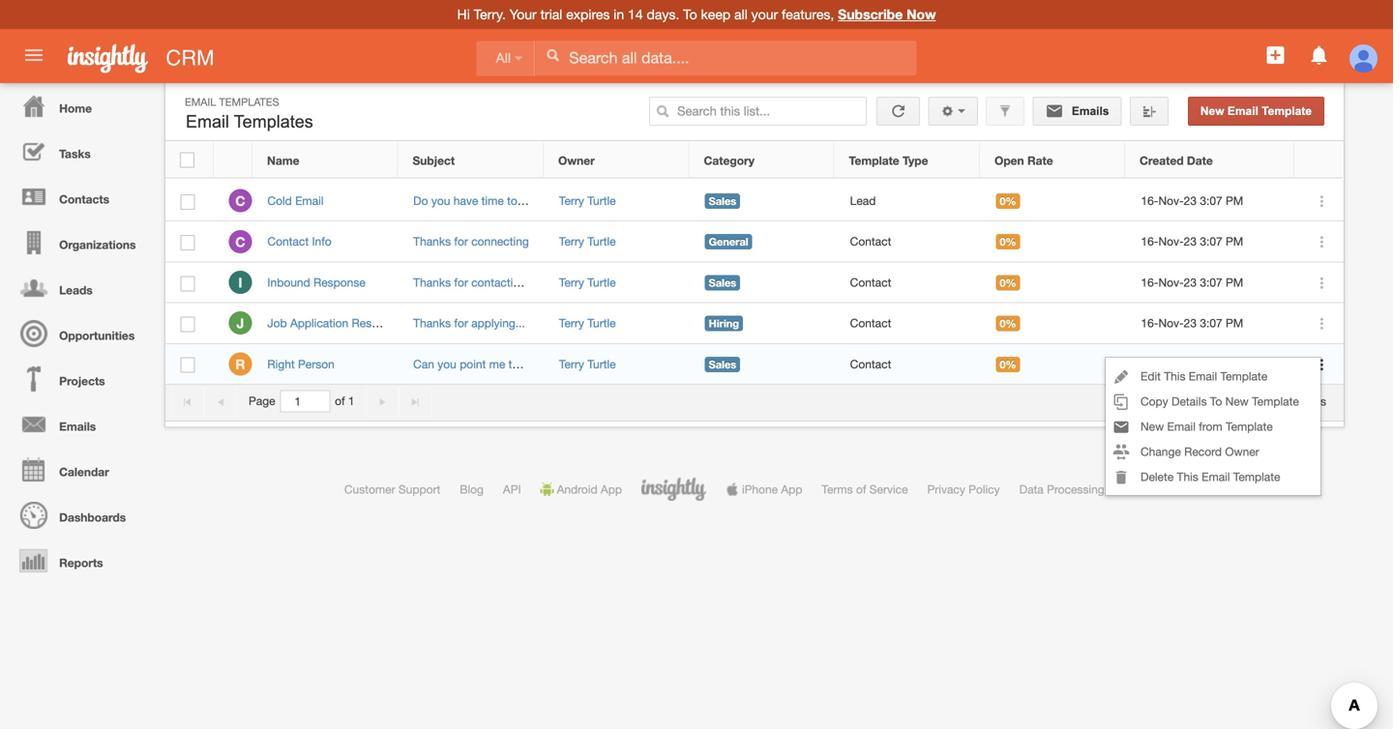 Task type: describe. For each thing, give the bounding box(es) containing it.
reports link
[[5, 538, 155, 583]]

lead
[[850, 194, 876, 208]]

0 horizontal spatial owner
[[558, 154, 595, 167]]

turtle for thanks for contacting us.
[[587, 276, 616, 289]]

now
[[907, 6, 936, 22]]

inbound
[[267, 276, 310, 289]]

created
[[1140, 154, 1184, 167]]

2 23 from the top
[[1184, 235, 1197, 248]]

can
[[413, 357, 434, 371]]

data
[[1019, 483, 1044, 496]]

application
[[290, 316, 348, 330]]

edit this email template
[[1141, 370, 1267, 383]]

template type
[[849, 154, 928, 167]]

of 1
[[335, 394, 355, 408]]

rate
[[1027, 154, 1053, 167]]

cog image
[[941, 104, 954, 118]]

this for delete
[[1177, 470, 1198, 484]]

16-nov-23 3:07 pm cell for me
[[1126, 344, 1295, 385]]

0% for us.
[[1000, 277, 1016, 289]]

16- for me
[[1141, 357, 1158, 371]]

api
[[503, 483, 521, 496]]

terry for thanks for connecting
[[559, 235, 584, 248]]

customer support
[[344, 483, 440, 496]]

0% inside j row
[[1000, 317, 1016, 330]]

customer
[[344, 483, 395, 496]]

dashboards link
[[5, 492, 155, 538]]

row containing name
[[165, 142, 1343, 178]]

1 field
[[281, 391, 329, 412]]

contact cell for r
[[835, 344, 981, 385]]

2 pm from the top
[[1226, 235, 1243, 248]]

turtle for thanks for connecting
[[587, 235, 616, 248]]

person?
[[568, 357, 610, 371]]

terry turtle link for can you point me to the right person?
[[559, 357, 616, 371]]

16-nov-23 3:07 pm for time
[[1141, 194, 1243, 208]]

leads link
[[5, 265, 155, 311]]

turtle inside j row
[[587, 316, 616, 330]]

details
[[1172, 395, 1207, 408]]

16-nov-23 3:07 pm cell for time
[[1126, 181, 1295, 222]]

i
[[238, 275, 242, 291]]

i link
[[229, 271, 252, 294]]

right person
[[267, 357, 335, 371]]

1 1 from the left
[[348, 394, 355, 408]]

1 c row from the top
[[165, 181, 1344, 222]]

you for r
[[438, 357, 456, 371]]

terry turtle for can you point me to the right person?
[[559, 357, 616, 371]]

projects link
[[5, 356, 155, 401]]

j row
[[165, 303, 1344, 344]]

nov- for me
[[1158, 357, 1184, 371]]

copy details to new template link
[[1106, 389, 1321, 414]]

tasks
[[59, 147, 91, 161]]

23 for time
[[1184, 194, 1197, 208]]

terry for can you point me to the right person?
[[559, 357, 584, 371]]

right
[[542, 357, 565, 371]]

thanks for c
[[413, 235, 451, 248]]

do you have time to connect?
[[413, 194, 569, 208]]

1 column header from the left
[[214, 142, 252, 178]]

job
[[267, 316, 287, 330]]

connect?
[[521, 194, 569, 208]]

this for edit
[[1164, 370, 1186, 383]]

thanks for connecting link
[[413, 235, 529, 248]]

terry turtle link for thanks for contacting us.
[[559, 276, 616, 289]]

terry inside j row
[[559, 316, 584, 330]]

reports
[[59, 556, 103, 570]]

trial
[[540, 6, 562, 22]]

template inside 'link'
[[1233, 470, 1280, 484]]

row group containing c
[[165, 181, 1344, 385]]

contacting
[[471, 276, 526, 289]]

for for i
[[454, 276, 468, 289]]

0% cell for us.
[[981, 263, 1126, 303]]

3:07 for time
[[1200, 194, 1223, 208]]

16- for us.
[[1141, 276, 1158, 289]]

hiring
[[709, 317, 739, 330]]

record
[[1184, 445, 1222, 459]]

have
[[453, 194, 478, 208]]

data processing addendum link
[[1019, 483, 1165, 496]]

general cell
[[690, 222, 835, 263]]

support
[[398, 483, 440, 496]]

type
[[903, 154, 928, 167]]

Search all data.... text field
[[535, 41, 916, 75]]

created date
[[1140, 154, 1213, 167]]

inbound response
[[267, 276, 365, 289]]

app for android app
[[601, 483, 622, 496]]

pm inside j row
[[1226, 316, 1243, 330]]

0 vertical spatial templates
[[219, 96, 279, 108]]

2 0% from the top
[[1000, 236, 1016, 248]]

search image
[[656, 104, 670, 118]]

2 16- from the top
[[1141, 235, 1158, 248]]

your
[[751, 6, 778, 22]]

response inside i row
[[313, 276, 365, 289]]

home link
[[5, 83, 155, 129]]

your
[[510, 6, 537, 22]]

terry turtle for thanks for connecting
[[559, 235, 616, 248]]

opportunities link
[[5, 311, 155, 356]]

thanks for contacting us. link
[[413, 276, 545, 289]]

new email template link
[[1188, 97, 1324, 126]]

to for r
[[509, 357, 519, 371]]

service
[[869, 483, 908, 496]]

android app
[[557, 483, 622, 496]]

r link
[[229, 353, 252, 376]]

items
[[1298, 394, 1326, 408]]

contact for i
[[850, 276, 891, 289]]

can you point me to the right person?
[[413, 357, 610, 371]]

new for new email from template
[[1141, 420, 1164, 433]]

sales cell for r
[[690, 344, 835, 385]]

pm for us.
[[1226, 276, 1243, 289]]

2 16-nov-23 3:07 pm from the top
[[1141, 235, 1243, 248]]

1 horizontal spatial emails link
[[1033, 97, 1122, 126]]

c for cold email
[[235, 193, 245, 209]]

4 terry turtle link from the top
[[559, 316, 616, 330]]

contact cell for j
[[835, 303, 981, 344]]

from
[[1199, 420, 1223, 433]]

terry for thanks for contacting us.
[[559, 276, 584, 289]]

notifications image
[[1308, 44, 1331, 67]]

contacts
[[59, 193, 109, 206]]

subscribe now link
[[838, 6, 936, 22]]

turtle for can you point me to the right person?
[[587, 357, 616, 371]]

thanks for i
[[413, 276, 451, 289]]

right
[[267, 357, 295, 371]]

j
[[237, 316, 244, 332]]

sales cell for c
[[690, 181, 835, 222]]

right person link
[[267, 357, 344, 371]]

16-nov-23 3:07 pm inside j row
[[1141, 316, 1243, 330]]

email templates button
[[181, 107, 318, 136]]

customer support link
[[344, 483, 440, 496]]

keep
[[701, 6, 731, 22]]

features,
[[782, 6, 834, 22]]

cold email link
[[267, 194, 333, 208]]

2 16-nov-23 3:07 pm cell from the top
[[1126, 222, 1295, 263]]

3:07 for me
[[1200, 357, 1223, 371]]

privacy
[[927, 483, 965, 496]]

cold email
[[267, 194, 324, 208]]

projects
[[59, 374, 105, 388]]

delete this email template
[[1141, 470, 1280, 484]]

page
[[249, 394, 275, 408]]

edit
[[1141, 370, 1161, 383]]

thanks inside j row
[[413, 316, 451, 330]]

2 0% cell from the top
[[981, 222, 1126, 263]]

calendar
[[59, 465, 109, 479]]

subscribe
[[838, 6, 903, 22]]

1 5 from the left
[[1265, 394, 1272, 408]]

r row
[[165, 344, 1344, 385]]

all
[[734, 6, 748, 22]]

processing
[[1047, 483, 1104, 496]]

j link
[[229, 312, 252, 335]]

template inside row
[[849, 154, 899, 167]]

14
[[628, 6, 643, 22]]

terry turtle for thanks for contacting us.
[[559, 276, 616, 289]]

show sidebar image
[[1142, 104, 1156, 118]]

for for c
[[454, 235, 468, 248]]

new email from template
[[1141, 420, 1273, 433]]

point
[[460, 357, 486, 371]]

white image
[[546, 48, 559, 62]]



Task type: vqa. For each thing, say whether or not it's contained in the screenshot.
Created Date
yes



Task type: locate. For each thing, give the bounding box(es) containing it.
0 vertical spatial emails link
[[1033, 97, 1122, 126]]

iphone
[[742, 483, 778, 496]]

column header
[[214, 142, 252, 178], [1294, 142, 1343, 178]]

sales down hiring
[[709, 358, 736, 371]]

1 sales cell from the top
[[690, 181, 835, 222]]

c row down category
[[165, 181, 1344, 222]]

2 column header from the left
[[1294, 142, 1343, 178]]

terry right time on the left of the page
[[559, 194, 584, 208]]

3:07 inside j row
[[1200, 316, 1223, 330]]

23 inside j row
[[1184, 316, 1197, 330]]

terry turtle link right time on the left of the page
[[559, 194, 616, 208]]

terry up person?
[[559, 316, 584, 330]]

3 16- from the top
[[1141, 276, 1158, 289]]

4 3:07 from the top
[[1200, 316, 1223, 330]]

thanks inside i row
[[413, 276, 451, 289]]

sales inside c row
[[709, 195, 736, 208]]

16- for time
[[1141, 194, 1158, 208]]

1 0% cell from the top
[[981, 181, 1126, 222]]

1 sales from the top
[[709, 195, 736, 208]]

delete
[[1141, 470, 1174, 484]]

can you point me to the right person? link
[[413, 357, 610, 371]]

0 horizontal spatial of
[[335, 394, 345, 408]]

1 thanks from the top
[[413, 235, 451, 248]]

0 horizontal spatial 1
[[348, 394, 355, 408]]

0 vertical spatial c link
[[229, 189, 252, 212]]

2 terry turtle link from the top
[[559, 235, 616, 248]]

4 0% from the top
[[1000, 317, 1016, 330]]

this right edit
[[1164, 370, 1186, 383]]

contact inside j row
[[850, 316, 891, 330]]

1 16-nov-23 3:07 pm cell from the top
[[1126, 181, 1295, 222]]

app right android
[[601, 483, 622, 496]]

change record owner link
[[1106, 439, 1321, 464]]

3 0% from the top
[[1000, 277, 1016, 289]]

5 terry from the top
[[559, 357, 584, 371]]

blog link
[[460, 483, 484, 496]]

email templates email templates
[[185, 96, 313, 132]]

c
[[235, 193, 245, 209], [235, 234, 245, 250]]

show list view filters image
[[999, 104, 1012, 118]]

3:07 inside r row
[[1200, 357, 1223, 371]]

contact cell for c
[[835, 222, 981, 263]]

terms of service link
[[822, 483, 908, 496]]

iphone app
[[742, 483, 802, 496]]

2 horizontal spatial of
[[1275, 394, 1285, 408]]

sales inside r row
[[709, 358, 736, 371]]

2 app from the left
[[781, 483, 802, 496]]

0 vertical spatial new
[[1200, 104, 1224, 118]]

1 vertical spatial to
[[1210, 395, 1222, 408]]

owner down new email from template link
[[1225, 445, 1259, 459]]

None checkbox
[[180, 152, 194, 168], [180, 276, 195, 291], [180, 317, 195, 332], [180, 358, 195, 373], [180, 152, 194, 168], [180, 276, 195, 291], [180, 317, 195, 332], [180, 358, 195, 373]]

contact cell for i
[[835, 263, 981, 303]]

terry turtle down connect?
[[559, 235, 616, 248]]

contact for c
[[850, 235, 891, 248]]

4 16- from the top
[[1141, 316, 1158, 330]]

23 inside i row
[[1184, 276, 1197, 289]]

3 thanks from the top
[[413, 316, 451, 330]]

3 16-nov-23 3:07 pm from the top
[[1141, 276, 1243, 289]]

to right me
[[509, 357, 519, 371]]

c up i link at the left top
[[235, 234, 245, 250]]

1 vertical spatial c link
[[229, 230, 252, 253]]

nov- inside i row
[[1158, 276, 1184, 289]]

nov-
[[1158, 194, 1184, 208], [1158, 235, 1184, 248], [1158, 276, 1184, 289], [1158, 316, 1184, 330], [1158, 357, 1184, 371]]

2 1 from the left
[[1248, 394, 1255, 408]]

terry turtle up person?
[[559, 316, 616, 330]]

2 turtle from the top
[[587, 235, 616, 248]]

turtle inside r row
[[587, 357, 616, 371]]

person
[[298, 357, 335, 371]]

app
[[601, 483, 622, 496], [781, 483, 802, 496]]

5 16-nov-23 3:07 pm cell from the top
[[1126, 344, 1295, 385]]

organizations link
[[5, 220, 155, 265]]

terry turtle link right us.
[[559, 276, 616, 289]]

turtle for do you have time to connect?
[[587, 194, 616, 208]]

terry turtle link
[[559, 194, 616, 208], [559, 235, 616, 248], [559, 276, 616, 289], [559, 316, 616, 330], [559, 357, 616, 371]]

response up job application response link
[[313, 276, 365, 289]]

to inside c row
[[507, 194, 517, 208]]

0 vertical spatial emails
[[1069, 104, 1109, 118]]

emails link down the "projects"
[[5, 401, 155, 447]]

blog
[[460, 483, 484, 496]]

open
[[995, 154, 1024, 167]]

1 pm from the top
[[1226, 194, 1243, 208]]

new email from template link
[[1106, 414, 1321, 439]]

1 vertical spatial emails
[[59, 420, 96, 433]]

16- inside j row
[[1141, 316, 1158, 330]]

thanks up can
[[413, 316, 451, 330]]

dashboards
[[59, 511, 126, 524]]

1 horizontal spatial 1
[[1248, 394, 1255, 408]]

5 pm from the top
[[1226, 357, 1243, 371]]

column header down email templates button
[[214, 142, 252, 178]]

1 horizontal spatial 5
[[1288, 394, 1295, 408]]

4 contact cell from the top
[[835, 344, 981, 385]]

to down edit this email template link
[[1210, 395, 1222, 408]]

0 vertical spatial response
[[313, 276, 365, 289]]

terry right us.
[[559, 276, 584, 289]]

5
[[1265, 394, 1272, 408], [1288, 394, 1295, 408]]

change record owner
[[1141, 445, 1259, 459]]

23 for us.
[[1184, 276, 1197, 289]]

0 horizontal spatial app
[[601, 483, 622, 496]]

connecting
[[471, 235, 529, 248]]

3 23 from the top
[[1184, 276, 1197, 289]]

for left connecting
[[454, 235, 468, 248]]

copy
[[1141, 395, 1168, 408]]

Search this list... text field
[[649, 97, 867, 126]]

1 16-nov-23 3:07 pm from the top
[[1141, 194, 1243, 208]]

1 terry from the top
[[559, 194, 584, 208]]

5 right -
[[1265, 394, 1272, 408]]

2 nov- from the top
[[1158, 235, 1184, 248]]

to inside r row
[[509, 357, 519, 371]]

c link
[[229, 189, 252, 212], [229, 230, 252, 253]]

row
[[165, 142, 1343, 178]]

privacy policy link
[[927, 483, 1000, 496]]

1 c link from the top
[[229, 189, 252, 212]]

1 horizontal spatial to
[[1210, 395, 1222, 408]]

1 vertical spatial new
[[1225, 395, 1249, 408]]

1 turtle from the top
[[587, 194, 616, 208]]

1 for from the top
[[454, 235, 468, 248]]

2 vertical spatial sales cell
[[690, 344, 835, 385]]

nov- inside r row
[[1158, 357, 1184, 371]]

1 vertical spatial to
[[509, 357, 519, 371]]

1 - 5 of 5 items
[[1248, 394, 1326, 408]]

the
[[522, 357, 538, 371]]

2 terry turtle from the top
[[559, 235, 616, 248]]

app for iphone app
[[781, 483, 802, 496]]

1 vertical spatial c
[[235, 234, 245, 250]]

0 vertical spatial this
[[1164, 370, 1186, 383]]

2 c link from the top
[[229, 230, 252, 253]]

thanks for connecting
[[413, 235, 529, 248]]

1 app from the left
[[601, 483, 622, 496]]

us.
[[529, 276, 545, 289]]

c row up j row
[[165, 222, 1344, 263]]

3 16-nov-23 3:07 pm cell from the top
[[1126, 263, 1295, 303]]

5 0% cell from the top
[[981, 344, 1126, 385]]

c link for cold email
[[229, 189, 252, 212]]

4 terry from the top
[[559, 316, 584, 330]]

new for new email template
[[1200, 104, 1224, 118]]

23 inside r row
[[1184, 357, 1197, 371]]

c link for contact info
[[229, 230, 252, 253]]

c row
[[165, 181, 1344, 222], [165, 222, 1344, 263]]

do
[[413, 194, 428, 208]]

to right time on the left of the page
[[507, 194, 517, 208]]

0 vertical spatial you
[[431, 194, 450, 208]]

terms
[[822, 483, 853, 496]]

1 vertical spatial this
[[1177, 470, 1198, 484]]

contact cell
[[835, 222, 981, 263], [835, 263, 981, 303], [835, 303, 981, 344], [835, 344, 981, 385]]

name
[[267, 154, 299, 167]]

1 23 from the top
[[1184, 194, 1197, 208]]

to
[[507, 194, 517, 208], [509, 357, 519, 371]]

0% cell for me
[[981, 344, 1126, 385]]

to for c
[[507, 194, 517, 208]]

turtle inside i row
[[587, 276, 616, 289]]

nov- inside j row
[[1158, 316, 1184, 330]]

3 3:07 from the top
[[1200, 276, 1223, 289]]

sales cell down general
[[690, 263, 835, 303]]

1 vertical spatial owner
[[1225, 445, 1259, 459]]

of right terms
[[856, 483, 866, 496]]

16- inside i row
[[1141, 276, 1158, 289]]

1 contact cell from the top
[[835, 222, 981, 263]]

0% for me
[[1000, 358, 1016, 371]]

subject
[[413, 154, 455, 167]]

16-nov-23 3:07 pm inside r row
[[1141, 357, 1243, 371]]

c left cold
[[235, 193, 245, 209]]

response
[[313, 276, 365, 289], [352, 316, 404, 330]]

1 3:07 from the top
[[1200, 194, 1223, 208]]

terry turtle inside r row
[[559, 357, 616, 371]]

3 for from the top
[[454, 316, 468, 330]]

terry right the
[[559, 357, 584, 371]]

home
[[59, 102, 92, 115]]

thanks for contacting us.
[[413, 276, 545, 289]]

c for contact info
[[235, 234, 245, 250]]

contact inside i row
[[850, 276, 891, 289]]

crm
[[166, 45, 214, 70]]

you inside r row
[[438, 357, 456, 371]]

navigation containing home
[[0, 83, 155, 583]]

0 horizontal spatial emails
[[59, 420, 96, 433]]

all link
[[476, 41, 535, 76]]

3:07 inside i row
[[1200, 276, 1223, 289]]

c link up i link at the left top
[[229, 230, 252, 253]]

2 3:07 from the top
[[1200, 235, 1223, 248]]

4 pm from the top
[[1226, 316, 1243, 330]]

terry turtle link for do you have time to connect?
[[559, 194, 616, 208]]

calendar link
[[5, 447, 155, 492]]

pm for time
[[1226, 194, 1243, 208]]

cell
[[165, 344, 214, 385]]

nov- for us.
[[1158, 276, 1184, 289]]

3 terry turtle from the top
[[559, 276, 616, 289]]

new left -
[[1225, 395, 1249, 408]]

response right application on the top of the page
[[352, 316, 404, 330]]

2 c row from the top
[[165, 222, 1344, 263]]

for
[[454, 235, 468, 248], [454, 276, 468, 289], [454, 316, 468, 330]]

1 terry turtle link from the top
[[559, 194, 616, 208]]

terry turtle link down connect?
[[559, 235, 616, 248]]

1 vertical spatial sales cell
[[690, 263, 835, 303]]

sales cell down hiring
[[690, 344, 835, 385]]

terry turtle for do you have time to connect?
[[559, 194, 616, 208]]

you right can
[[438, 357, 456, 371]]

c link left cold
[[229, 189, 252, 212]]

1 c from the top
[[235, 193, 245, 209]]

4 16-nov-23 3:07 pm cell from the top
[[1126, 303, 1295, 344]]

thanks down do
[[413, 235, 451, 248]]

0% cell
[[981, 181, 1126, 222], [981, 222, 1126, 263], [981, 263, 1126, 303], [981, 303, 1126, 344], [981, 344, 1126, 385]]

sales for c
[[709, 195, 736, 208]]

4 16-nov-23 3:07 pm from the top
[[1141, 316, 1243, 330]]

2 vertical spatial sales
[[709, 358, 736, 371]]

emails up calendar link
[[59, 420, 96, 433]]

row group
[[165, 181, 1344, 385]]

lead cell
[[835, 181, 981, 222]]

0 vertical spatial sales
[[709, 195, 736, 208]]

category
[[704, 154, 755, 167]]

1 vertical spatial sales
[[709, 277, 736, 289]]

16-
[[1141, 194, 1158, 208], [1141, 235, 1158, 248], [1141, 276, 1158, 289], [1141, 316, 1158, 330], [1141, 357, 1158, 371]]

0 vertical spatial to
[[507, 194, 517, 208]]

None checkbox
[[180, 194, 195, 210], [180, 235, 195, 251], [180, 194, 195, 210], [180, 235, 195, 251]]

refresh list image
[[889, 104, 908, 118]]

4 turtle from the top
[[587, 316, 616, 330]]

1 vertical spatial thanks
[[413, 276, 451, 289]]

pm for me
[[1226, 357, 1243, 371]]

iphone app link
[[726, 483, 802, 496]]

2 vertical spatial new
[[1141, 420, 1164, 433]]

0 vertical spatial to
[[683, 6, 697, 22]]

contact for r
[[850, 357, 891, 371]]

email inside c row
[[295, 194, 324, 208]]

2 vertical spatial for
[[454, 316, 468, 330]]

sales cell
[[690, 181, 835, 222], [690, 263, 835, 303], [690, 344, 835, 385]]

0 horizontal spatial 5
[[1265, 394, 1272, 408]]

sales cell down category
[[690, 181, 835, 222]]

new email template
[[1200, 104, 1312, 118]]

1 nov- from the top
[[1158, 194, 1184, 208]]

4 0% cell from the top
[[981, 303, 1126, 344]]

of right 1 field
[[335, 394, 345, 408]]

2 for from the top
[[454, 276, 468, 289]]

contact info
[[267, 235, 332, 248]]

4 nov- from the top
[[1158, 316, 1184, 330]]

terry turtle inside j row
[[559, 316, 616, 330]]

2 horizontal spatial new
[[1225, 395, 1249, 408]]

5 16- from the top
[[1141, 357, 1158, 371]]

new
[[1200, 104, 1224, 118], [1225, 395, 1249, 408], [1141, 420, 1164, 433]]

sales down category
[[709, 195, 736, 208]]

0 vertical spatial c
[[235, 193, 245, 209]]

i row
[[165, 263, 1344, 303]]

3 terry turtle link from the top
[[559, 276, 616, 289]]

sales cell for i
[[690, 263, 835, 303]]

3 sales from the top
[[709, 358, 736, 371]]

1 left -
[[1248, 394, 1255, 408]]

to left keep
[[683, 6, 697, 22]]

3 0% cell from the top
[[981, 263, 1126, 303]]

2 contact cell from the top
[[835, 263, 981, 303]]

sales inside i row
[[709, 277, 736, 289]]

me
[[489, 357, 505, 371]]

16-nov-23 3:07 pm cell for us.
[[1126, 263, 1295, 303]]

0 vertical spatial for
[[454, 235, 468, 248]]

2 terry from the top
[[559, 235, 584, 248]]

general
[[709, 236, 748, 248]]

policy
[[969, 483, 1000, 496]]

thanks up job application response thanks for applying...
[[413, 276, 451, 289]]

0 horizontal spatial column header
[[214, 142, 252, 178]]

1 horizontal spatial new
[[1200, 104, 1224, 118]]

for inside c row
[[454, 235, 468, 248]]

new down "copy"
[[1141, 420, 1164, 433]]

turtle
[[587, 194, 616, 208], [587, 235, 616, 248], [587, 276, 616, 289], [587, 316, 616, 330], [587, 357, 616, 371]]

1 horizontal spatial emails
[[1069, 104, 1109, 118]]

16-nov-23 3:07 pm inside i row
[[1141, 276, 1243, 289]]

4 23 from the top
[[1184, 316, 1197, 330]]

sales for i
[[709, 277, 736, 289]]

1 16- from the top
[[1141, 194, 1158, 208]]

terry turtle link right the
[[559, 357, 616, 371]]

column header down new email template link
[[1294, 142, 1343, 178]]

1 horizontal spatial column header
[[1294, 142, 1343, 178]]

hiring cell
[[690, 303, 835, 344]]

2 vertical spatial thanks
[[413, 316, 451, 330]]

1 horizontal spatial of
[[856, 483, 866, 496]]

sales for r
[[709, 358, 736, 371]]

job application response link
[[267, 316, 413, 330]]

3 turtle from the top
[[587, 276, 616, 289]]

contacts link
[[5, 174, 155, 220]]

23
[[1184, 194, 1197, 208], [1184, 235, 1197, 248], [1184, 276, 1197, 289], [1184, 316, 1197, 330], [1184, 357, 1197, 371]]

templates
[[219, 96, 279, 108], [234, 112, 313, 132]]

owner inside the change record owner "link"
[[1225, 445, 1259, 459]]

you inside c row
[[431, 194, 450, 208]]

2 5 from the left
[[1288, 394, 1295, 408]]

1 vertical spatial emails link
[[5, 401, 155, 447]]

16-nov-23 3:07 pm cell
[[1126, 181, 1295, 222], [1126, 222, 1295, 263], [1126, 263, 1295, 303], [1126, 303, 1295, 344], [1126, 344, 1295, 385]]

0 horizontal spatial to
[[683, 6, 697, 22]]

email inside 'link'
[[1202, 470, 1230, 484]]

3 sales cell from the top
[[690, 344, 835, 385]]

for left applying...
[[454, 316, 468, 330]]

terry turtle right the
[[559, 357, 616, 371]]

5 3:07 from the top
[[1200, 357, 1223, 371]]

1 right 1 field
[[348, 394, 355, 408]]

0 horizontal spatial new
[[1141, 420, 1164, 433]]

0% inside i row
[[1000, 277, 1016, 289]]

5 0% from the top
[[1000, 358, 1016, 371]]

this inside 'link'
[[1177, 470, 1198, 484]]

app right iphone
[[781, 483, 802, 496]]

5 16-nov-23 3:07 pm from the top
[[1141, 357, 1243, 371]]

privacy policy
[[927, 483, 1000, 496]]

23 for me
[[1184, 357, 1197, 371]]

you right do
[[431, 194, 450, 208]]

thanks inside c row
[[413, 235, 451, 248]]

3 terry from the top
[[559, 276, 584, 289]]

email
[[185, 96, 216, 108], [1228, 104, 1259, 118], [186, 112, 229, 132], [295, 194, 324, 208], [1189, 370, 1217, 383], [1167, 420, 1196, 433], [1202, 470, 1230, 484]]

terry inside r row
[[559, 357, 584, 371]]

do you have time to connect? link
[[413, 194, 569, 208]]

data processing addendum
[[1019, 483, 1165, 496]]

0% inside r row
[[1000, 358, 1016, 371]]

of right -
[[1275, 394, 1285, 408]]

1 horizontal spatial owner
[[1225, 445, 1259, 459]]

16-nov-23 3:07 pm for me
[[1141, 357, 1243, 371]]

you
[[431, 194, 450, 208], [438, 357, 456, 371]]

contact inside r row
[[850, 357, 891, 371]]

contact for j
[[850, 316, 891, 330]]

1 vertical spatial templates
[[234, 112, 313, 132]]

thanks for applying... link
[[413, 316, 525, 330]]

you for c
[[431, 194, 450, 208]]

time
[[481, 194, 504, 208]]

owner up connect?
[[558, 154, 595, 167]]

4 terry turtle from the top
[[559, 316, 616, 330]]

16-nov-23 3:07 pm for us.
[[1141, 276, 1243, 289]]

3 contact cell from the top
[[835, 303, 981, 344]]

terry turtle inside i row
[[559, 276, 616, 289]]

5 left items
[[1288, 394, 1295, 408]]

3 pm from the top
[[1226, 276, 1243, 289]]

5 nov- from the top
[[1158, 357, 1184, 371]]

5 turtle from the top
[[587, 357, 616, 371]]

0 vertical spatial sales cell
[[690, 181, 835, 222]]

2 c from the top
[[235, 234, 245, 250]]

pm inside r row
[[1226, 357, 1243, 371]]

5 terry turtle link from the top
[[559, 357, 616, 371]]

0% cell for time
[[981, 181, 1126, 222]]

for inside j row
[[454, 316, 468, 330]]

terry down connect?
[[559, 235, 584, 248]]

api link
[[503, 483, 521, 496]]

response inside j row
[[352, 316, 404, 330]]

pm inside i row
[[1226, 276, 1243, 289]]

terms of service
[[822, 483, 908, 496]]

for inside i row
[[454, 276, 468, 289]]

addendum
[[1108, 483, 1165, 496]]

1 vertical spatial you
[[438, 357, 456, 371]]

0 horizontal spatial emails link
[[5, 401, 155, 447]]

1 terry turtle from the top
[[559, 194, 616, 208]]

emails left show sidebar icon
[[1069, 104, 1109, 118]]

2 thanks from the top
[[413, 276, 451, 289]]

expires
[[566, 6, 610, 22]]

terry turtle right time on the left of the page
[[559, 194, 616, 208]]

this down change record owner
[[1177, 470, 1198, 484]]

nov- for time
[[1158, 194, 1184, 208]]

1 vertical spatial for
[[454, 276, 468, 289]]

terry turtle link for thanks for connecting
[[559, 235, 616, 248]]

-
[[1258, 394, 1262, 408]]

hi
[[457, 6, 470, 22]]

emails link up rate
[[1033, 97, 1122, 126]]

1 0% from the top
[[1000, 195, 1016, 208]]

terry turtle right us.
[[559, 276, 616, 289]]

terry inside i row
[[559, 276, 584, 289]]

opportunities
[[59, 329, 135, 342]]

3:07 for us.
[[1200, 276, 1223, 289]]

terry for do you have time to connect?
[[559, 194, 584, 208]]

2 sales cell from the top
[[690, 263, 835, 303]]

1 vertical spatial response
[[352, 316, 404, 330]]

new up date
[[1200, 104, 1224, 118]]

2 sales from the top
[[709, 277, 736, 289]]

for left contacting at the left of the page
[[454, 276, 468, 289]]

5 23 from the top
[[1184, 357, 1197, 371]]

1 horizontal spatial app
[[781, 483, 802, 496]]

cold
[[267, 194, 292, 208]]

0 vertical spatial owner
[[558, 154, 595, 167]]

16- inside r row
[[1141, 357, 1158, 371]]

3 nov- from the top
[[1158, 276, 1184, 289]]

0% for time
[[1000, 195, 1016, 208]]

0 vertical spatial thanks
[[413, 235, 451, 248]]

16-nov-23 3:07 pm
[[1141, 194, 1243, 208], [1141, 235, 1243, 248], [1141, 276, 1243, 289], [1141, 316, 1243, 330], [1141, 357, 1243, 371]]

5 terry turtle from the top
[[559, 357, 616, 371]]

thanks
[[413, 235, 451, 248], [413, 276, 451, 289], [413, 316, 451, 330]]

navigation
[[0, 83, 155, 583]]

terry turtle link up person?
[[559, 316, 616, 330]]

sales up hiring
[[709, 277, 736, 289]]



